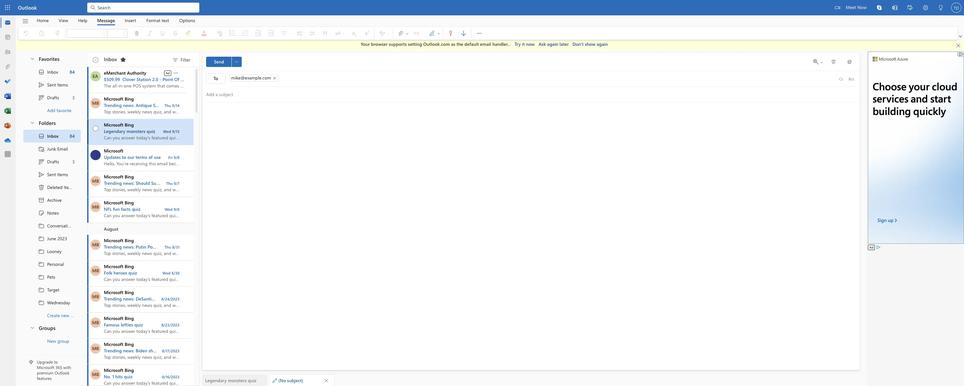 Task type: locate. For each thing, give the bounding box(es) containing it.
legendary monsters quiz
[[104, 128, 155, 134], [205, 378, 256, 384]]

terms
[[136, 154, 147, 160]]

1 select a conversation checkbox from the top
[[88, 197, 104, 212]]

subject)
[[287, 378, 303, 384]]

tree
[[23, 130, 89, 322]]

Select a conversation checkbox
[[88, 145, 104, 160]]

1  from the top
[[38, 82, 45, 88]]

1 horizontal spatial again
[[597, 41, 608, 47]]

 up email
[[476, 30, 482, 37]]

items inside favorites tree
[[57, 82, 68, 88]]

 button left favorites
[[27, 53, 38, 65]]

 tree item
[[23, 181, 81, 194]]

new group
[[47, 338, 69, 344]]

1  from the top
[[93, 57, 98, 63]]

0 vertical spatial  button
[[473, 27, 486, 40]]

0 horizontal spatial again
[[547, 41, 558, 47]]

 tree item down june
[[23, 245, 81, 258]]

tags group
[[444, 27, 470, 40]]

2 horizontal spatial to
[[169, 244, 173, 250]]

0 horizontal spatial monsters
[[127, 128, 145, 134]]

select a conversation checkbox for folk heroes quiz
[[88, 261, 104, 276]]

 inside  
[[405, 32, 409, 35]]

 target
[[38, 287, 59, 293]]

vivek
[[179, 296, 190, 302]]

microsoft bing for folk heroes quiz
[[104, 263, 134, 269]]

microsoft for legendary monsters quiz
[[104, 122, 123, 128]]

 inbox down favorites
[[38, 69, 58, 75]]

august heading
[[87, 223, 194, 235]]

1 vertical spatial legendary
[[205, 378, 227, 384]]

1 3 from the top
[[72, 95, 75, 101]]

2 microsoft bing from the top
[[104, 122, 134, 128]]

0 vertical spatial 
[[959, 35, 962, 38]]

ad left set your advertising preferences image
[[869, 245, 873, 250]]

 inside the 'groups' 'tree item'
[[30, 325, 35, 331]]

1 vertical spatial 3
[[72, 159, 75, 165]]

 left groups at the bottom of page
[[30, 325, 35, 331]]

1 vertical spatial 
[[324, 378, 329, 383]]

 down account manager for test dummy icon
[[959, 35, 962, 38]]

message list list box
[[87, 67, 256, 386]]

1 vertical spatial 
[[38, 159, 45, 165]]

$509.99 clover station 2.0 - point of sale bundle
[[104, 76, 204, 82]]

Font text field
[[67, 29, 102, 37]]

3 microsoft bing from the top
[[104, 174, 134, 180]]

8/23/2023
[[161, 322, 180, 327]]

microsoft
[[104, 96, 123, 102], [104, 122, 123, 128], [104, 148, 123, 154], [104, 174, 123, 180], [104, 200, 123, 206], [104, 237, 123, 243], [104, 263, 123, 269], [104, 289, 123, 295], [104, 315, 123, 321], [104, 341, 123, 347], [37, 365, 54, 370], [104, 367, 123, 373]]

1 vertical spatial  button
[[322, 376, 331, 385]]

include group
[[394, 27, 441, 40]]

bing for trending news: antique singer sewing machine values & what… and more
[[125, 96, 134, 102]]

drafts
[[47, 95, 59, 101], [47, 159, 59, 165]]

0 vertical spatial  tree item
[[23, 91, 81, 104]]

to left complain
[[169, 244, 173, 250]]

sent up the  'tree item'
[[47, 172, 56, 178]]

format
[[146, 17, 160, 23]]

tree inside application
[[23, 130, 89, 322]]

upgrade to microsoft 365 with premium outlook features
[[37, 360, 71, 381]]

 inside option
[[93, 126, 98, 131]]

wed left 9/13
[[163, 129, 171, 134]]

fri
[[168, 155, 173, 160]]

1 horizontal spatial legendary monsters quiz
[[205, 378, 256, 384]]

putin
[[136, 244, 146, 250]]

Select a conversation checkbox
[[88, 197, 104, 212], [88, 313, 104, 328]]

 tree item
[[23, 66, 81, 78], [23, 130, 81, 143]]

 up m checkbox
[[93, 126, 98, 131]]

1  tree item from the top
[[23, 219, 89, 232]]

2  from the top
[[38, 159, 45, 165]]

0 vertical spatial thu
[[164, 103, 171, 108]]

notes
[[47, 210, 59, 216]]

 left favorites
[[30, 56, 35, 61]]

trending up famous
[[104, 296, 122, 302]]

select a conversation checkbox for trending news: biden shouts during speech, challenges… and more
[[88, 339, 104, 354]]

legendary monsters quiz inside button
[[205, 378, 256, 384]]

 inside button
[[831, 59, 836, 64]]

0 horizontal spatial 
[[324, 378, 329, 383]]

&
[[216, 102, 219, 108]]

more apps image
[[4, 151, 11, 158]]

0 vertical spatial 
[[93, 57, 98, 63]]

 right subject)
[[324, 378, 329, 383]]

1 select a conversation checkbox from the top
[[88, 339, 104, 354]]

9 bing from the top
[[125, 341, 134, 347]]

1 mb from the top
[[92, 100, 99, 106]]

news: left biden
[[123, 348, 134, 354]]

 for  pets
[[38, 274, 45, 280]]

1 horizontal spatial 
[[831, 59, 836, 64]]

microsoft bing for trending news: putin powerless to complain about china… and more
[[104, 237, 134, 243]]

 down favorites
[[38, 82, 45, 88]]

select a conversation checkbox for famous lefties quiz
[[88, 313, 104, 328]]

0 vertical spatial select a conversation checkbox
[[88, 339, 104, 354]]

message list section
[[87, 51, 256, 386]]

 inside reading pane main content
[[324, 378, 329, 383]]

microsoft for trending news: desantis disappears, vivek rises and woke… and more
[[104, 289, 123, 295]]

more right from…
[[242, 180, 253, 186]]

2 select a conversation checkbox from the top
[[88, 365, 104, 380]]

 right  
[[831, 59, 836, 64]]

sent up add
[[47, 82, 56, 88]]

challenges…
[[194, 348, 219, 354]]

news: for should
[[123, 180, 134, 186]]

your
[[361, 41, 370, 47]]

1 vertical spatial  tree item
[[23, 130, 81, 143]]

 tree item up  looney
[[23, 232, 81, 245]]

 tree item down  personal at the left bottom of page
[[23, 271, 81, 284]]

4 microsoft bing image from the top
[[90, 266, 101, 276]]

supports
[[389, 41, 407, 47]]

bing for no. 1 hits quiz
[[125, 367, 134, 373]]

wed left 8/30
[[162, 270, 170, 276]]

microsoft for trending news: antique singer sewing machine values & what… and more
[[104, 96, 123, 102]]

10 microsoft bing from the top
[[104, 367, 134, 373]]

2  from the top
[[38, 235, 45, 242]]

wed for folk heroes quiz
[[162, 270, 170, 276]]

7  from the top
[[38, 300, 45, 306]]

 button inside the message list list box
[[173, 70, 179, 76]]

trending down updates
[[104, 180, 122, 186]]

2 sent from the top
[[47, 172, 56, 178]]

items right deleted
[[64, 184, 75, 190]]

0 vertical spatial wed
[[163, 129, 171, 134]]

 for  june 2023
[[38, 235, 45, 242]]

more right china…
[[234, 244, 245, 250]]

 down favorites
[[38, 69, 45, 75]]

quiz inside legendary monsters quiz button
[[248, 378, 256, 384]]

1 vertical spatial select a conversation checkbox
[[88, 313, 104, 328]]

Select a conversation checkbox
[[88, 339, 104, 354], [88, 365, 104, 380]]

microsoft inside upgrade to microsoft 365 with premium outlook features
[[37, 365, 54, 370]]

3 news: from the top
[[123, 244, 134, 250]]

 up add favorite tree item
[[38, 94, 45, 101]]

trending up 1
[[104, 348, 122, 354]]

famous lefties quiz
[[104, 322, 143, 328]]

woke…
[[212, 296, 227, 302]]

 inside  
[[820, 60, 824, 64]]

default
[[464, 41, 479, 47]]

1 vertical spatial 
[[38, 171, 45, 178]]

 button left folders
[[27, 117, 38, 129]]

to left our at the top left of page
[[122, 154, 126, 160]]

2  tree item from the top
[[23, 168, 81, 181]]

emerchant
[[104, 70, 126, 76]]

 drafts up add
[[38, 94, 59, 101]]

1 vertical spatial 84
[[70, 133, 75, 139]]

3 trending from the top
[[104, 244, 122, 250]]

 button
[[827, 57, 840, 67]]

microsoft bing for trending news: should supreme court disqualify trump from… and more
[[104, 174, 134, 180]]

 up the  'tree item'
[[38, 171, 45, 178]]

(no
[[278, 378, 286, 384]]

0 vertical spatial 
[[476, 30, 482, 37]]

 button for folders
[[27, 117, 38, 129]]


[[460, 30, 467, 37]]


[[448, 30, 454, 37]]

1  from the top
[[38, 223, 45, 229]]

 button
[[19, 16, 32, 27]]

select a conversation checkbox left fun at left
[[88, 197, 104, 212]]

2 again from the left
[[597, 41, 608, 47]]

1 vertical spatial thu
[[166, 181, 173, 186]]

1 vertical spatial 
[[93, 126, 98, 131]]

0 vertical spatial 
[[38, 82, 45, 88]]

 button inside favorites tree item
[[27, 53, 38, 65]]

0 vertical spatial 84
[[70, 69, 75, 75]]

view button
[[54, 15, 73, 25]]

mb for trending news: antique singer sewing machine values & what… and more
[[92, 100, 99, 106]]

 for  looney
[[38, 248, 45, 255]]

2  drafts from the top
[[38, 159, 59, 165]]

to
[[213, 75, 218, 81]]

mb inside option
[[92, 294, 99, 300]]

ad up point at top left
[[166, 71, 170, 75]]

application
[[0, 0, 964, 386]]

 down 
[[38, 223, 45, 229]]

 down  dropdown button
[[956, 43, 961, 48]]

 button
[[958, 33, 963, 40]]

8/24/2023
[[161, 296, 180, 302]]

0 horizontal spatial to
[[54, 360, 58, 365]]

wed for legendary monsters quiz
[[163, 129, 171, 134]]

84 inside favorites tree
[[70, 69, 75, 75]]

 inside dropdown button
[[959, 35, 962, 38]]

4 bing from the top
[[125, 200, 134, 206]]

4 trending from the top
[[104, 296, 122, 302]]

0 vertical spatial sent
[[47, 82, 56, 88]]

6 mb from the top
[[92, 294, 99, 300]]

0 horizontal spatial ad
[[166, 71, 170, 75]]

7 mb from the top
[[92, 319, 99, 326]]

2  tree item from the top
[[23, 130, 81, 143]]

1 vertical spatial outlook
[[55, 370, 69, 376]]

 tree item
[[23, 78, 81, 91], [23, 168, 81, 181]]

to for upgrade to microsoft 365 with premium outlook features
[[54, 360, 58, 365]]

microsoft for trending news: should supreme court disqualify trump from… and more
[[104, 174, 123, 180]]

1 horizontal spatial legendary
[[205, 378, 227, 384]]

1 microsoft bing image from the top
[[90, 176, 101, 186]]

select a conversation checkbox for nfl fun facts quiz
[[88, 197, 104, 212]]

1 vertical spatial microsoft bing image
[[90, 318, 101, 328]]

 up  pets
[[38, 261, 45, 268]]

1 horizontal spatial outlook
[[55, 370, 69, 376]]

and
[[236, 102, 244, 108], [233, 180, 241, 186], [225, 244, 233, 250], [203, 296, 211, 302], [228, 296, 236, 302], [221, 348, 228, 354]]

people image
[[4, 49, 11, 55]]

 button
[[473, 27, 486, 40], [173, 70, 179, 76]]

1 vertical spatial  tree item
[[23, 155, 81, 168]]

microsoft bing image for folk heroes quiz
[[90, 266, 101, 276]]

0 horizontal spatial 
[[173, 70, 178, 75]]

 
[[398, 30, 409, 37]]

select a conversation checkbox down the august
[[88, 235, 104, 250]]

folders tree item
[[23, 117, 81, 130]]

basic text group
[[67, 27, 373, 40]]

microsoft bing image inside select a conversation checkbox
[[90, 369, 101, 380]]

news: left antique
[[123, 102, 134, 108]]

0 vertical spatial  sent items
[[38, 82, 68, 88]]

 sent items for 2nd  tree item from the bottom
[[38, 82, 68, 88]]

microsoft bing image for trending news: desantis disappears, vivek rises and woke… and more
[[90, 292, 101, 302]]

1  tree item from the top
[[23, 66, 81, 78]]

help
[[78, 17, 87, 23]]

4  from the top
[[38, 261, 45, 268]]

 inside favorites tree
[[38, 82, 45, 88]]

news: for desantis
[[123, 296, 134, 302]]

news: left "should"
[[123, 180, 134, 186]]

microsoft bing image for trending news: should supreme court disqualify trump from… and more
[[90, 176, 101, 186]]

9/7
[[174, 181, 180, 186]]

mb for famous lefties quiz
[[92, 319, 99, 326]]

court
[[171, 180, 182, 186]]

1 vertical spatial legendary monsters quiz
[[205, 378, 256, 384]]

 tree item down the junk
[[23, 155, 81, 168]]

0 horizontal spatial legendary monsters quiz
[[104, 128, 155, 134]]

outlook up 
[[18, 4, 37, 11]]


[[847, 59, 852, 64]]

microsoft bing for no. 1 hits quiz
[[104, 367, 134, 373]]

1 vertical spatial ad
[[869, 245, 873, 250]]

trending for trending news: desantis disappears, vivek rises and woke… and more
[[104, 296, 122, 302]]

8 mb from the top
[[92, 345, 99, 352]]

1 vertical spatial  tree item
[[23, 168, 81, 181]]

1 vertical spatial select a conversation checkbox
[[88, 365, 104, 380]]

 sent items for first  tree item from the bottom
[[38, 171, 68, 178]]

to inside upgrade to microsoft 365 with premium outlook features
[[54, 360, 58, 365]]

84 left 'ea'
[[70, 69, 75, 75]]

again right show
[[597, 41, 608, 47]]

1 horizontal spatial 
[[956, 43, 961, 48]]

select a conversation checkbox down famous
[[88, 339, 104, 354]]

to do image
[[4, 79, 11, 85]]

microsoft for no. 1 hits quiz
[[104, 367, 123, 373]]

microsoft bing image
[[90, 98, 101, 108], [90, 202, 101, 212], [90, 240, 101, 250], [90, 266, 101, 276], [90, 292, 101, 302], [90, 369, 101, 380]]

1 drafts from the top
[[47, 95, 59, 101]]

0 horizontal spatial outlook
[[18, 4, 37, 11]]

1 vertical spatial  inbox
[[38, 133, 59, 139]]

trending down the august
[[104, 244, 122, 250]]

 right 
[[820, 60, 824, 64]]

news: left putin
[[123, 244, 134, 250]]

1 vertical spatial  drafts
[[38, 159, 59, 165]]

thu left 8/31
[[164, 244, 171, 250]]

1 horizontal spatial ad
[[869, 245, 873, 250]]

4 microsoft bing from the top
[[104, 200, 134, 206]]

 for the topmost  dropdown button
[[476, 30, 482, 37]]

1  drafts from the top
[[38, 94, 59, 101]]

 button inside folders tree item
[[27, 117, 38, 129]]

6 bing from the top
[[125, 263, 134, 269]]

tab list
[[32, 15, 200, 25]]

monsters
[[127, 128, 145, 134], [228, 378, 247, 384]]

thu left the 9/14
[[164, 103, 171, 108]]

1 vertical spatial 
[[38, 133, 45, 139]]

9 microsoft bing from the top
[[104, 341, 134, 347]]

3  from the top
[[38, 248, 45, 255]]

2 microsoft bing image from the top
[[90, 318, 101, 328]]

thu for sewing
[[164, 103, 171, 108]]

0 vertical spatial  tree item
[[23, 78, 81, 91]]

 tree item up add
[[23, 91, 81, 104]]

tree containing 
[[23, 130, 89, 322]]

drafts for 2nd  tree item from the bottom of the application containing outlook
[[47, 95, 59, 101]]

 up 
[[38, 133, 45, 139]]

4 mb from the top
[[92, 242, 99, 248]]

1 vertical spatial 
[[173, 70, 178, 75]]

1 sent from the top
[[47, 82, 56, 88]]

0 vertical spatial 
[[38, 94, 45, 101]]

8 bing from the top
[[125, 315, 134, 321]]

0 horizontal spatial  button
[[173, 70, 179, 76]]

 button for groups
[[27, 322, 38, 334]]

 inside popup button
[[235, 60, 239, 64]]

2 vertical spatial wed
[[162, 270, 170, 276]]

4 news: from the top
[[123, 296, 134, 302]]

more right the woke…
[[237, 296, 248, 302]]

3 select a conversation checkbox from the top
[[88, 235, 104, 250]]

 up 
[[38, 184, 45, 191]]

left-rail-appbar navigation
[[1, 15, 14, 148]]


[[103, 31, 107, 35], [123, 31, 127, 35], [405, 32, 409, 35], [437, 32, 440, 35], [30, 56, 35, 61], [820, 60, 824, 64], [30, 120, 35, 125], [30, 325, 35, 331]]

bing for famous lefties quiz
[[125, 315, 134, 321]]

items inside  deleted items
[[64, 184, 75, 190]]


[[38, 69, 45, 75], [38, 133, 45, 139]]

2 news: from the top
[[123, 180, 134, 186]]

0 vertical spatial select a conversation checkbox
[[88, 197, 104, 212]]

1 vertical spatial sent
[[47, 172, 56, 178]]

0 vertical spatial to
[[122, 154, 126, 160]]

ask again later
[[539, 41, 569, 47]]

trending for trending news: biden shouts during speech, challenges… and more
[[104, 348, 122, 354]]

1 vertical spatial items
[[57, 172, 68, 178]]

3 mb from the top
[[92, 204, 99, 210]]

 button down  dropdown button
[[953, 41, 964, 50]]

2 vertical spatial to
[[54, 360, 58, 365]]

2 vertical spatial thu
[[164, 244, 171, 250]]

tab list containing home
[[32, 15, 200, 25]]

microsoft for trending news: biden shouts during speech, challenges… and more
[[104, 341, 123, 347]]

2  tree item from the top
[[23, 232, 81, 245]]

 inbox
[[38, 69, 58, 75], [38, 133, 59, 139]]

 drafts down the junk
[[38, 159, 59, 165]]

2  sent items from the top
[[38, 171, 68, 178]]

bing for legendary monsters quiz
[[125, 122, 134, 128]]

trending for trending news: putin powerless to complain about china… and more
[[104, 244, 122, 250]]

 tree item
[[23, 219, 89, 232], [23, 232, 81, 245], [23, 245, 81, 258], [23, 258, 81, 271], [23, 271, 81, 284], [23, 284, 81, 296], [23, 296, 81, 309]]

2 select a conversation checkbox from the top
[[88, 171, 104, 186]]

outlook right "premium"
[[55, 370, 69, 376]]

Select a conversation checkbox
[[88, 93, 104, 108], [88, 171, 104, 186], [88, 235, 104, 250], [88, 261, 104, 276]]


[[172, 57, 178, 63]]

$509.99
[[104, 76, 120, 82]]

Select a conversation checkbox
[[88, 287, 104, 302]]

1 vertical spatial wed
[[165, 207, 173, 212]]


[[38, 94, 45, 101], [38, 159, 45, 165]]

more for trending news: should supreme court disqualify trump from… and more
[[242, 180, 253, 186]]

 up 'ea'
[[93, 57, 98, 63]]

1 microsoft bing from the top
[[104, 96, 134, 102]]

quiz left 
[[248, 378, 256, 384]]

2 microsoft bing image from the top
[[90, 202, 101, 212]]

1 bing from the top
[[125, 96, 134, 102]]

groups tree item
[[23, 322, 81, 335]]

 for  deleted items
[[38, 184, 45, 191]]

news: left desantis
[[123, 296, 134, 302]]

new group tree item
[[23, 335, 81, 348]]

7 bing from the top
[[125, 289, 134, 295]]

 
[[429, 30, 440, 37]]

2 mb from the top
[[92, 178, 99, 184]]

select a conversation checkbox down microsoft "image"
[[88, 171, 104, 186]]

9 mb from the top
[[92, 371, 99, 377]]

pets
[[47, 274, 55, 280]]

2 vertical spatial inbox
[[47, 133, 59, 139]]

singer
[[153, 102, 166, 108]]

6 microsoft bing from the top
[[104, 263, 134, 269]]

mb for trending news: should supreme court disqualify trump from… and more
[[92, 178, 99, 184]]

Select all messages checkbox
[[91, 55, 100, 64]]

2  tree item from the top
[[23, 155, 81, 168]]

0 vertical spatial 3
[[72, 95, 75, 101]]

1 horizontal spatial 
[[476, 30, 482, 37]]

7 microsoft bing from the top
[[104, 289, 134, 295]]

fri 9/8
[[168, 155, 180, 160]]

news: for biden
[[123, 348, 134, 354]]

5 trending from the top
[[104, 348, 122, 354]]

2 drafts from the top
[[47, 159, 59, 165]]

 tree item
[[23, 91, 81, 104], [23, 155, 81, 168]]


[[835, 5, 840, 10]]

1  from the top
[[38, 69, 45, 75]]


[[93, 57, 98, 63], [93, 126, 98, 131]]

 up of
[[173, 70, 178, 75]]

0 vertical spatial microsoft bing image
[[90, 176, 101, 186]]

3 left microsoft "image"
[[72, 159, 75, 165]]

 button inside the 'groups' 'tree item'
[[27, 322, 38, 334]]

0 vertical spatial  drafts
[[38, 94, 59, 101]]

during
[[163, 348, 177, 354]]

inbox up ' junk email'
[[47, 133, 59, 139]]

1 trending from the top
[[104, 102, 122, 108]]

1 horizontal spatial to
[[122, 154, 126, 160]]

 button
[[118, 54, 128, 65]]

wed left 9/6
[[165, 207, 173, 212]]

1 horizontal spatial 
[[959, 35, 962, 38]]

0 vertical spatial 
[[38, 69, 45, 75]]

3 inside favorites tree
[[72, 95, 75, 101]]

0 horizontal spatial 
[[235, 60, 239, 64]]

 button right subject)
[[322, 376, 331, 385]]


[[831, 59, 836, 64], [38, 184, 45, 191]]

1 horizontal spatial  button
[[473, 27, 486, 40]]

Search for email, meetings, files and more. field
[[97, 4, 196, 11]]

 left 'looney'
[[38, 248, 45, 255]]

 sent items down favorites tree item
[[38, 82, 68, 88]]

1  sent items from the top
[[38, 82, 68, 88]]

select a conversation checkbox down emerchant authority image
[[88, 93, 104, 108]]

filter
[[181, 57, 190, 63]]

1 84 from the top
[[70, 69, 75, 75]]

1 vertical spatial inbox
[[47, 69, 58, 75]]

target
[[47, 287, 59, 293]]

3 microsoft bing image from the top
[[90, 344, 101, 354]]

5 mb from the top
[[92, 268, 99, 274]]

5 microsoft bing from the top
[[104, 237, 134, 243]]

microsoft bing image inside mb option
[[90, 292, 101, 302]]

drafts inside favorites tree
[[47, 95, 59, 101]]

sent
[[47, 82, 56, 88], [47, 172, 56, 178]]

and right china…
[[225, 244, 233, 250]]

 tree item
[[23, 194, 81, 207]]

0 vertical spatial outlook
[[18, 4, 37, 11]]

 button for favorites
[[27, 53, 38, 65]]

1 vertical spatial  sent items
[[38, 171, 68, 178]]

to for updates to our terms of use
[[122, 154, 126, 160]]

2 select a conversation checkbox from the top
[[88, 313, 104, 328]]

1 horizontal spatial  button
[[953, 41, 964, 50]]

2 vertical spatial items
[[64, 184, 75, 190]]

0 vertical spatial legendary
[[104, 128, 125, 134]]

0 vertical spatial  tree item
[[23, 66, 81, 78]]

2 84 from the top
[[70, 133, 75, 139]]

outlook inside the "outlook" 'banner'
[[18, 4, 37, 11]]

0 horizontal spatial legendary
[[104, 128, 125, 134]]


[[956, 43, 961, 48], [324, 378, 329, 383]]

 button left groups at the bottom of page
[[27, 322, 38, 334]]

drafts up add favorite tree item
[[47, 95, 59, 101]]

 tree item down favorites tree item
[[23, 78, 81, 91]]

1 news: from the top
[[123, 102, 134, 108]]

 inside 'tree item'
[[38, 184, 45, 191]]

8/30
[[172, 270, 180, 276]]

8 microsoft bing from the top
[[104, 315, 134, 321]]

add favorite tree item
[[23, 104, 81, 117]]

 inbox up the junk
[[38, 133, 59, 139]]

 tree item down target
[[23, 296, 81, 309]]

1 vertical spatial  button
[[173, 70, 179, 76]]

0 vertical spatial items
[[57, 82, 68, 88]]

0 vertical spatial  button
[[953, 41, 964, 50]]

6 microsoft bing image from the top
[[90, 369, 101, 380]]

microsoft bing for nfl fun facts quiz
[[104, 200, 134, 206]]

legendary down challenges…
[[205, 378, 227, 384]]

 sent items up the  'tree item'
[[38, 171, 68, 178]]

 tree item down notes
[[23, 219, 89, 232]]

84 for second  tree item from the bottom of the application containing outlook
[[70, 69, 75, 75]]

1  from the top
[[38, 94, 45, 101]]

1 vertical spatial monsters
[[228, 378, 247, 384]]

2  inbox from the top
[[38, 133, 59, 139]]

4 select a conversation checkbox from the top
[[88, 261, 104, 276]]

1 select a conversation checkbox from the top
[[88, 93, 104, 108]]

5 bing from the top
[[125, 237, 134, 243]]

2 trending from the top
[[104, 180, 122, 186]]

items up  deleted items
[[57, 172, 68, 178]]

features
[[37, 376, 52, 381]]

0 vertical spatial 
[[831, 59, 836, 64]]

onedrive image
[[4, 138, 11, 144]]

 tree item up the junk
[[23, 130, 81, 143]]

6  from the top
[[38, 287, 45, 293]]

0 horizontal spatial 
[[38, 184, 45, 191]]

 for  dropdown button
[[959, 35, 962, 38]]

lefties
[[121, 322, 133, 328]]

5  tree item from the top
[[23, 271, 81, 284]]

don't show again button
[[573, 41, 608, 47]]


[[38, 223, 45, 229], [38, 235, 45, 242], [38, 248, 45, 255], [38, 261, 45, 268], [38, 274, 45, 280], [38, 287, 45, 293], [38, 300, 45, 306]]

0 vertical spatial ad
[[166, 71, 170, 75]]

view
[[59, 17, 68, 23]]

 inside the message list list box
[[173, 70, 178, 75]]

2.0
[[152, 76, 158, 82]]

2 bing from the top
[[125, 122, 134, 128]]

bing for trending news: putin powerless to complain about china… and more
[[125, 237, 134, 243]]

trending
[[104, 102, 122, 108], [104, 180, 122, 186], [104, 244, 122, 250], [104, 296, 122, 302], [104, 348, 122, 354]]

microsoft image
[[90, 150, 101, 160]]

mb for trending news: biden shouts during speech, challenges… and more
[[92, 345, 99, 352]]

setting
[[408, 41, 422, 47]]

1 again from the left
[[547, 41, 558, 47]]


[[813, 59, 818, 64]]

1 microsoft bing image from the top
[[90, 98, 101, 108]]

1  inbox from the top
[[38, 69, 58, 75]]

thu for to
[[164, 244, 171, 250]]

quiz right "facts"
[[132, 206, 140, 212]]

drafts for 1st  tree item from the bottom
[[47, 159, 59, 165]]

now
[[857, 4, 867, 10]]

ad
[[166, 71, 170, 75], [869, 245, 873, 250]]

2 vertical spatial microsoft bing image
[[90, 344, 101, 354]]

microsoft bing for trending news: desantis disappears, vivek rises and woke… and more
[[104, 289, 134, 295]]

1 vertical spatial drafts
[[47, 159, 59, 165]]

3 microsoft bing image from the top
[[90, 240, 101, 250]]

send button
[[206, 57, 232, 67]]

1 vertical spatial to
[[169, 244, 173, 250]]

10 bing from the top
[[125, 367, 134, 373]]

bing for folk heroes quiz
[[125, 263, 134, 269]]

3 bing from the top
[[125, 174, 134, 180]]

it
[[522, 41, 525, 47]]

to right upgrade
[[54, 360, 58, 365]]

0 vertical spatial legendary monsters quiz
[[104, 128, 155, 134]]

 inside favorites tree
[[38, 94, 45, 101]]

 down 
[[38, 159, 45, 165]]

 for 2nd  tree item from the bottom of the application containing outlook
[[38, 94, 45, 101]]

favorite
[[57, 107, 71, 113]]

1 vertical spatial 
[[38, 184, 45, 191]]

 left 'font size' text field
[[103, 31, 107, 35]]

more for trending news: putin powerless to complain about china… and more
[[234, 244, 245, 250]]

facts
[[121, 206, 131, 212]]

inbox left 
[[104, 56, 117, 63]]

microsoft bing image for famous lefties quiz
[[90, 318, 101, 328]]

5 microsoft bing image from the top
[[90, 292, 101, 302]]

1  tree item from the top
[[23, 78, 81, 91]]

quiz right lefties
[[134, 322, 143, 328]]

1 horizontal spatial monsters
[[228, 378, 247, 384]]

create
[[47, 313, 60, 319]]

 search field
[[87, 0, 199, 14]]

5 news: from the top
[[123, 348, 134, 354]]

quiz right hits
[[124, 374, 133, 380]]

8/31
[[172, 244, 180, 250]]

inbox inside favorites tree
[[47, 69, 58, 75]]

0 vertical spatial drafts
[[47, 95, 59, 101]]

updates
[[104, 154, 121, 160]]

emerchant authority image
[[90, 71, 101, 81]]

microsoft bing for trending news: antique singer sewing machine values & what… and more
[[104, 96, 134, 102]]

help button
[[73, 15, 92, 25]]

0 vertical spatial inbox
[[104, 56, 117, 63]]

 right send button
[[235, 60, 239, 64]]

0 vertical spatial  inbox
[[38, 69, 58, 75]]

microsoft bing image
[[90, 176, 101, 186], [90, 318, 101, 328], [90, 344, 101, 354]]

1 vertical spatial 
[[235, 60, 239, 64]]

2  from the top
[[93, 126, 98, 131]]

5  from the top
[[38, 274, 45, 280]]

microsoft bing image for trending news: biden shouts during speech, challenges… and more
[[90, 344, 101, 354]]

news:
[[123, 102, 134, 108], [123, 180, 134, 186], [123, 244, 134, 250], [123, 296, 134, 302], [123, 348, 134, 354]]

0 vertical spatial monsters
[[127, 128, 145, 134]]

 sent items inside favorites tree
[[38, 82, 68, 88]]

no. 1 hits quiz
[[104, 374, 133, 380]]



Task type: describe. For each thing, give the bounding box(es) containing it.
nfl fun facts quiz
[[104, 206, 140, 212]]

select a conversation checkbox for trending news: putin powerless to complain about china… and more
[[88, 235, 104, 250]]

more for trending news: desantis disappears, vivek rises and woke… and more
[[237, 296, 248, 302]]

deleted
[[47, 184, 63, 190]]

clipboard group
[[20, 27, 64, 40]]

wed for nfl fun facts quiz
[[165, 207, 173, 212]]

select a conversation checkbox for trending news: antique singer sewing machine values & what… and more
[[88, 93, 104, 108]]

favorites tree item
[[23, 53, 81, 66]]

what…
[[221, 102, 235, 108]]

9/8
[[174, 155, 180, 160]]

1
[[112, 374, 114, 380]]

inbox 
[[104, 56, 126, 63]]

powerpoint image
[[4, 123, 11, 129]]

quiz right heroes
[[128, 270, 137, 276]]


[[273, 378, 277, 383]]

 for 1st  tree item from the bottom
[[38, 159, 45, 165]]

microsoft bing image for trending news: putin powerless to complain about china… and more
[[90, 240, 101, 250]]

and right what…
[[236, 102, 244, 108]]

Font size text field
[[108, 29, 122, 37]]

 inside folders tree item
[[30, 120, 35, 125]]

2  from the top
[[38, 171, 45, 178]]

folk heroes quiz
[[104, 270, 137, 276]]

reading pane main content
[[200, 50, 866, 386]]

the
[[457, 41, 463, 47]]

mail image
[[4, 20, 11, 26]]

group
[[57, 338, 69, 344]]

speech,
[[178, 348, 193, 354]]

history
[[74, 223, 89, 229]]

hits
[[115, 374, 123, 380]]

news: for antique
[[123, 102, 134, 108]]

 drafts inside favorites tree
[[38, 94, 59, 101]]

 (no subject)
[[273, 378, 303, 384]]

shouts
[[149, 348, 162, 354]]

sent inside favorites tree
[[47, 82, 56, 88]]

microsoft bing for legendary monsters quiz
[[104, 122, 134, 128]]

bing for trending news: should supreme court disqualify trump from… and more
[[125, 174, 134, 180]]

email
[[57, 146, 68, 152]]

clover
[[122, 76, 135, 82]]


[[93, 57, 98, 62]]

wednesday
[[47, 300, 70, 306]]


[[429, 30, 435, 37]]

mb for nfl fun facts quiz
[[92, 204, 99, 210]]

2 3 from the top
[[72, 159, 75, 165]]


[[38, 210, 45, 216]]

nfl
[[104, 206, 112, 212]]

 inside  
[[437, 32, 440, 35]]

favorites
[[39, 55, 59, 62]]

8/16/2023
[[162, 374, 180, 379]]

sewing
[[167, 102, 182, 108]]

 button right 'font size' text field
[[123, 29, 128, 38]]

 for  conversation history
[[38, 223, 45, 229]]

disqualify
[[183, 180, 203, 186]]

3  tree item from the top
[[23, 245, 81, 258]]

microsoft for famous lefties quiz
[[104, 315, 123, 321]]

 for 
[[831, 59, 836, 64]]

1  tree item from the top
[[23, 91, 81, 104]]

 inside select all messages checkbox
[[93, 57, 98, 63]]

of
[[174, 76, 179, 82]]

create new folder
[[47, 313, 82, 319]]

bcc button
[[846, 74, 857, 84]]

format text button
[[142, 15, 174, 25]]

handler...
[[492, 41, 511, 47]]

set your advertising preferences image
[[876, 245, 881, 250]]

june
[[47, 236, 56, 242]]

select a conversation checkbox for trending news: should supreme court disqualify trump from… and more
[[88, 171, 104, 186]]

mb for no. 1 hits quiz
[[92, 371, 99, 377]]

insert
[[125, 17, 136, 23]]

more right challenges…
[[230, 348, 240, 354]]

monsters inside the message list list box
[[127, 128, 145, 134]]

tab list inside application
[[32, 15, 200, 25]]

84 for first  tree item from the bottom of the application containing outlook
[[70, 133, 75, 139]]

thu 9/7
[[166, 181, 180, 186]]

excel image
[[4, 108, 11, 114]]

 button
[[902, 0, 918, 16]]

trending for trending news: antique singer sewing machine values & what… and more
[[104, 102, 122, 108]]

email
[[480, 41, 491, 47]]

 for  personal
[[38, 261, 45, 268]]

monsters inside button
[[228, 378, 247, 384]]

thu 9/14
[[164, 103, 180, 108]]

files image
[[4, 64, 11, 70]]

application containing outlook
[[0, 0, 964, 386]]

 button
[[918, 0, 933, 16]]

more right what…
[[245, 102, 256, 108]]

supreme
[[151, 180, 169, 186]]

microsoft bing image for no. 1 hits quiz
[[90, 369, 101, 380]]

 for  popup button
[[235, 60, 239, 64]]

microsoft for trending news: putin powerless to complain about china… and more
[[104, 237, 123, 243]]

mb for trending news: desantis disappears, vivek rises and woke… and more
[[92, 294, 99, 300]]

thu for court
[[166, 181, 173, 186]]

point
[[163, 76, 173, 82]]

 inside favorites tree
[[38, 69, 45, 75]]

8/17/2023
[[162, 348, 180, 353]]

ask
[[539, 41, 546, 47]]

microsoft bing image for trending news: antique singer sewing machine values & what… and more
[[90, 98, 101, 108]]

trending news: desantis disappears, vivek rises and woke… and more
[[104, 296, 248, 302]]

fun
[[113, 206, 120, 212]]

mb for folk heroes quiz
[[92, 268, 99, 274]]

word image
[[4, 93, 11, 100]]

4  tree item from the top
[[23, 258, 81, 271]]

options button
[[175, 15, 200, 25]]

inbox inside inbox 
[[104, 56, 117, 63]]

microsoft bing for trending news: biden shouts during speech, challenges… and more
[[104, 341, 134, 347]]

to button
[[206, 73, 226, 84]]

text
[[162, 17, 169, 23]]

trending news: should supreme court disqualify trump from… and more
[[104, 180, 253, 186]]

station
[[137, 76, 151, 82]]


[[90, 4, 96, 11]]

 for  wednesday
[[38, 300, 45, 306]]


[[892, 5, 897, 10]]

 wednesday
[[38, 300, 70, 306]]

meet now
[[846, 4, 867, 10]]

 tree item
[[23, 143, 81, 155]]


[[22, 18, 29, 25]]

ad inside the message list list box
[[166, 71, 170, 75]]

0 horizontal spatial  button
[[322, 376, 331, 385]]

 junk email
[[38, 146, 68, 152]]

and right from…
[[233, 180, 241, 186]]

and right challenges…
[[221, 348, 228, 354]]

bing for trending news: biden shouts during speech, challenges… and more
[[125, 341, 134, 347]]

about
[[195, 244, 208, 250]]

and right the woke…
[[228, 296, 236, 302]]

legendary monsters quiz inside the message list list box
[[104, 128, 155, 134]]

create new folder tree item
[[23, 309, 82, 322]]

0 vertical spatial 
[[956, 43, 961, 48]]

try it now button
[[515, 41, 535, 47]]

archive
[[47, 197, 62, 203]]

calendar image
[[4, 34, 11, 41]]

microsoft for folk heroes quiz
[[104, 263, 123, 269]]


[[38, 197, 45, 203]]

favorites tree
[[23, 50, 81, 117]]

items for 2nd  tree item from the bottom
[[57, 82, 68, 88]]

 tree item
[[23, 207, 81, 219]]

To text field
[[229, 74, 836, 83]]

quiz left 'wed 9/13'
[[147, 128, 155, 134]]

 for  dropdown button inside the message list list box
[[173, 70, 178, 75]]

 inbox inside favorites tree
[[38, 69, 58, 75]]

9/13
[[172, 129, 180, 134]]

2  from the top
[[38, 133, 45, 139]]

 button
[[457, 28, 470, 38]]


[[938, 5, 944, 10]]

account manager for test dummy image
[[951, 3, 961, 13]]

m
[[93, 152, 98, 158]]

premium features image
[[29, 360, 33, 365]]

outlook inside upgrade to microsoft 365 with premium outlook features
[[55, 370, 69, 376]]

legendary inside the message list list box
[[104, 128, 125, 134]]

Add a subject text field
[[202, 89, 850, 100]]

microsoft bing image for nfl fun facts quiz
[[90, 202, 101, 212]]

legendary inside button
[[205, 378, 227, 384]]

select a conversation checkbox for no. 1 hits quiz
[[88, 365, 104, 380]]

microsoft for nfl fun facts quiz
[[104, 200, 123, 206]]

no.
[[104, 374, 111, 380]]

Select a conversation checkbox
[[88, 119, 104, 133]]

 button
[[444, 28, 457, 38]]

add
[[47, 107, 55, 113]]

mb for trending news: putin powerless to complain about china… and more
[[92, 242, 99, 248]]

365
[[55, 365, 62, 370]]

outlook banner
[[0, 0, 964, 16]]


[[923, 5, 928, 10]]

items for the  'tree item'
[[64, 184, 75, 190]]

news: for putin
[[123, 244, 134, 250]]

and right rises
[[203, 296, 211, 302]]

 filter
[[172, 57, 190, 63]]

wed 8/30
[[162, 270, 180, 276]]

inbox heading
[[104, 52, 128, 67]]

home button
[[32, 15, 54, 25]]

 right 'font size' text field
[[123, 31, 127, 35]]

bing for trending news: desantis disappears, vivek rises and woke… and more
[[125, 289, 134, 295]]

 inside favorites tree item
[[30, 56, 35, 61]]

disappears,
[[155, 296, 178, 302]]

 for  target
[[38, 287, 45, 293]]

wed 9/13
[[163, 129, 180, 134]]

 button down 'message' button
[[103, 29, 108, 38]]

bing for nfl fun facts quiz
[[125, 200, 134, 206]]

-
[[159, 76, 161, 82]]

items for first  tree item from the bottom
[[57, 172, 68, 178]]

junk
[[47, 146, 56, 152]]

home
[[37, 17, 49, 23]]

6  tree item from the top
[[23, 284, 81, 296]]

 button
[[843, 57, 856, 67]]

 button
[[933, 0, 949, 16]]

trending for trending news: should supreme court disqualify trump from… and more
[[104, 180, 122, 186]]

7  tree item from the top
[[23, 296, 81, 309]]

microsoft bing for famous lefties quiz
[[104, 315, 134, 321]]



Task type: vqa. For each thing, say whether or not it's contained in the screenshot.
here in the message list List Box
no



